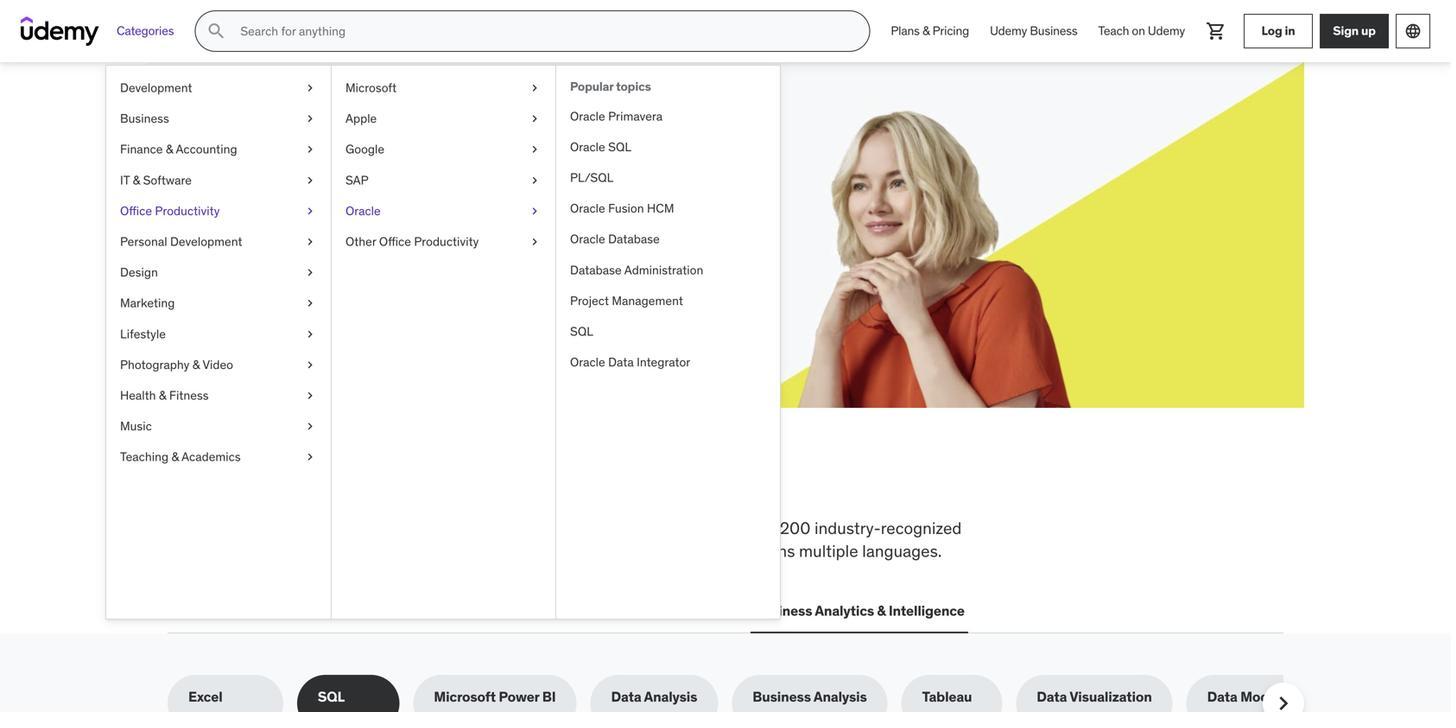 Task type: vqa. For each thing, say whether or not it's contained in the screenshot.
Share
no



Task type: describe. For each thing, give the bounding box(es) containing it.
oracle for oracle
[[346, 203, 381, 219]]

0 vertical spatial office
[[120, 203, 152, 219]]

teaching & academics link
[[106, 442, 331, 472]]

log
[[1262, 23, 1283, 39]]

music
[[120, 418, 152, 434]]

xsmall image for google
[[528, 141, 542, 158]]

oracle primavera
[[570, 108, 663, 124]]

web development
[[171, 602, 290, 620]]

in inside 'link'
[[1285, 23, 1296, 39]]

critical
[[237, 518, 286, 538]]

photography & video link
[[106, 349, 331, 380]]

the
[[225, 461, 280, 506]]

oracle data integrator link
[[557, 347, 780, 378]]

lifestyle
[[120, 326, 166, 342]]

pl/sql link
[[557, 162, 780, 193]]

personal
[[120, 234, 167, 249]]

oracle sql
[[570, 139, 632, 155]]

log in link
[[1244, 14, 1314, 48]]

data for data visualization
[[1037, 688, 1068, 706]]

1 vertical spatial in
[[544, 461, 578, 506]]

business for business analytics & intelligence
[[754, 602, 813, 620]]

covering
[[168, 518, 233, 538]]

business for business
[[120, 111, 169, 126]]

choose a language image
[[1405, 22, 1422, 40]]

xsmall image for it & software
[[303, 172, 317, 189]]

microsoft link
[[332, 73, 556, 103]]

tableau
[[923, 688, 973, 706]]

data science button
[[522, 590, 614, 632]]

through
[[275, 200, 324, 217]]

leadership button
[[430, 590, 508, 632]]

data for data modeling
[[1208, 688, 1238, 706]]

business analytics & intelligence button
[[751, 590, 969, 632]]

integrator
[[637, 354, 691, 370]]

workplace
[[290, 518, 366, 538]]

skills inside covering critical workplace skills to technical topics, including prep content for over 200 industry-recognized certifications, our catalog supports well-rounded professional development and spans multiple languages.
[[370, 518, 407, 538]]

1 horizontal spatial your
[[358, 137, 421, 173]]

xsmall image for apple
[[528, 110, 542, 127]]

plans & pricing link
[[881, 10, 980, 52]]

our
[[271, 541, 295, 561]]

sap link
[[332, 165, 556, 196]]

Search for anything text field
[[237, 16, 849, 46]]

personal development
[[120, 234, 242, 249]]

you
[[386, 461, 448, 506]]

data modeling
[[1208, 688, 1301, 706]]

topics
[[616, 79, 651, 94]]

web
[[171, 602, 200, 620]]

oracle database link
[[557, 224, 780, 255]]

udemy business
[[990, 23, 1078, 39]]

photography & video
[[120, 357, 233, 372]]

xsmall image for photography & video
[[303, 356, 317, 373]]

xsmall image for microsoft
[[528, 80, 542, 96]]

project management
[[570, 293, 683, 308]]

academics
[[182, 449, 241, 465]]

to
[[410, 518, 425, 538]]

finance & accounting link
[[106, 134, 331, 165]]

data visualization
[[1037, 688, 1153, 706]]

oracle for oracle database
[[570, 231, 606, 247]]

accounting
[[176, 141, 237, 157]]

certifications
[[325, 602, 413, 620]]

xsmall image for finance & accounting
[[303, 141, 317, 158]]

15.
[[355, 200, 372, 217]]

design
[[120, 264, 158, 280]]

2 udemy from the left
[[1148, 23, 1186, 39]]

oracle element
[[556, 66, 780, 619]]

microsoft for microsoft power bi
[[434, 688, 496, 706]]

expand
[[230, 180, 276, 198]]

sql link
[[557, 316, 780, 347]]

xsmall image for personal development
[[303, 233, 317, 250]]

with
[[368, 180, 394, 198]]

1 vertical spatial office
[[379, 234, 411, 249]]

database administration
[[570, 262, 704, 278]]

200
[[780, 518, 811, 538]]

office productivity link
[[106, 196, 331, 226]]

0 vertical spatial database
[[608, 231, 660, 247]]

data for data analysis
[[611, 688, 642, 706]]

1 horizontal spatial sql
[[570, 324, 594, 339]]

oracle link
[[332, 196, 556, 226]]

categories button
[[106, 10, 184, 52]]

skills
[[230, 137, 307, 173]]

teach on udemy link
[[1088, 10, 1196, 52]]

web development button
[[168, 590, 293, 632]]

technical
[[429, 518, 495, 538]]

and
[[721, 541, 748, 561]]

music link
[[106, 411, 331, 442]]

languages.
[[863, 541, 942, 561]]

0 vertical spatial skills
[[286, 461, 380, 506]]

leadership
[[433, 602, 505, 620]]

xsmall image for business
[[303, 110, 317, 127]]

sign up
[[1334, 23, 1376, 39]]

xsmall image for marketing
[[303, 295, 317, 312]]

multiple
[[799, 541, 859, 561]]

xsmall image for office productivity
[[303, 203, 317, 219]]

excel
[[188, 688, 223, 706]]

visualization
[[1070, 688, 1153, 706]]

management
[[612, 293, 683, 308]]

oracle data integrator
[[570, 354, 691, 370]]

oracle for oracle fusion hcm
[[570, 201, 606, 216]]

& for video
[[192, 357, 200, 372]]

recognized
[[881, 518, 962, 538]]

oracle sql link
[[557, 132, 780, 162]]

oracle for oracle data integrator
[[570, 354, 606, 370]]

sql inside "link"
[[608, 139, 632, 155]]

topic filters element
[[168, 675, 1322, 712]]

photography
[[120, 357, 190, 372]]

sql inside topic filters element
[[318, 688, 345, 706]]

for inside covering critical workplace skills to technical topics, including prep content for over 200 industry-recognized certifications, our catalog supports well-rounded professional development and spans multiple languages.
[[721, 518, 741, 538]]

next image
[[1270, 690, 1298, 712]]

analysis for business analysis
[[814, 688, 867, 706]]

microsoft power bi
[[434, 688, 556, 706]]

up
[[1362, 23, 1376, 39]]

& inside button
[[877, 602, 886, 620]]

it for it certifications
[[310, 602, 322, 620]]

xsmall image for music
[[303, 418, 317, 435]]

it for it & software
[[120, 172, 130, 188]]

development for personal
[[170, 234, 242, 249]]

1 vertical spatial database
[[570, 262, 622, 278]]



Task type: locate. For each thing, give the bounding box(es) containing it.
data left integrator
[[608, 354, 634, 370]]

0 horizontal spatial office
[[120, 203, 152, 219]]

productivity up personal development
[[155, 203, 220, 219]]

1 vertical spatial microsoft
[[434, 688, 496, 706]]

one
[[584, 461, 646, 506]]

$12.99
[[230, 200, 272, 217]]

& left software
[[133, 172, 140, 188]]

xsmall image for development
[[303, 80, 317, 96]]

0 vertical spatial it
[[120, 172, 130, 188]]

sql
[[608, 139, 632, 155], [570, 324, 594, 339], [318, 688, 345, 706]]

data left visualization
[[1037, 688, 1068, 706]]

development down office productivity link
[[170, 234, 242, 249]]

2 vertical spatial development
[[203, 602, 290, 620]]

xsmall image inside finance & accounting "link"
[[303, 141, 317, 158]]

0 horizontal spatial productivity
[[155, 203, 220, 219]]

1 analysis from the left
[[644, 688, 698, 706]]

office
[[120, 203, 152, 219], [379, 234, 411, 249]]

development for web
[[203, 602, 290, 620]]

xsmall image inside design link
[[303, 264, 317, 281]]

xsmall image inside music 'link'
[[303, 418, 317, 435]]

0 vertical spatial sql
[[608, 139, 632, 155]]

0 vertical spatial in
[[1285, 23, 1296, 39]]

finance
[[120, 141, 163, 157]]

potential
[[310, 180, 364, 198]]

office right other
[[379, 234, 411, 249]]

0 vertical spatial development
[[120, 80, 192, 95]]

microsoft left power
[[434, 688, 496, 706]]

health & fitness link
[[106, 380, 331, 411]]

xsmall image
[[303, 110, 317, 127], [303, 203, 317, 219], [528, 203, 542, 219], [303, 264, 317, 281], [303, 356, 317, 373], [303, 387, 317, 404], [303, 418, 317, 435], [303, 449, 317, 466]]

1 vertical spatial productivity
[[414, 234, 479, 249]]

database administration link
[[557, 255, 780, 285]]

submit search image
[[206, 21, 227, 41]]

& for pricing
[[923, 23, 930, 39]]

xsmall image for health & fitness
[[303, 387, 317, 404]]

health
[[120, 388, 156, 403]]

catalog
[[299, 541, 353, 561]]

& for accounting
[[166, 141, 173, 157]]

it left certifications
[[310, 602, 322, 620]]

future
[[426, 137, 510, 173]]

& right finance
[[166, 141, 173, 157]]

development down categories dropdown button
[[120, 80, 192, 95]]

log in
[[1262, 23, 1296, 39]]

data left modeling
[[1208, 688, 1238, 706]]

xsmall image inside marketing link
[[303, 295, 317, 312]]

business
[[1030, 23, 1078, 39], [120, 111, 169, 126], [754, 602, 813, 620], [753, 688, 811, 706]]

udemy business link
[[980, 10, 1088, 52]]

skills up workplace
[[286, 461, 380, 506]]

xsmall image inside health & fitness link
[[303, 387, 317, 404]]

xsmall image for teaching & academics
[[303, 449, 317, 466]]

0 vertical spatial productivity
[[155, 203, 220, 219]]

development
[[621, 541, 717, 561]]

udemy image
[[21, 16, 99, 46]]

categories
[[117, 23, 174, 39]]

xsmall image inside development link
[[303, 80, 317, 96]]

apple
[[346, 111, 377, 126]]

oracle inside "link"
[[570, 139, 606, 155]]

1 vertical spatial sql
[[570, 324, 594, 339]]

fitness
[[169, 388, 209, 403]]

plans
[[891, 23, 920, 39]]

business for business analysis
[[753, 688, 811, 706]]

health & fitness
[[120, 388, 209, 403]]

2 horizontal spatial sql
[[608, 139, 632, 155]]

xsmall image inside the photography & video link
[[303, 356, 317, 373]]

business inside topic filters element
[[753, 688, 811, 706]]

database up project
[[570, 262, 622, 278]]

xsmall image inside office productivity link
[[303, 203, 317, 219]]

in
[[1285, 23, 1296, 39], [544, 461, 578, 506]]

1 horizontal spatial in
[[1285, 23, 1296, 39]]

it certifications button
[[307, 590, 416, 632]]

data right bi
[[611, 688, 642, 706]]

1 vertical spatial it
[[310, 602, 322, 620]]

1 horizontal spatial it
[[310, 602, 322, 620]]

well-
[[426, 541, 462, 561]]

oracle for oracle primavera
[[570, 108, 606, 124]]

& right plans on the top right of the page
[[923, 23, 930, 39]]

1 vertical spatial your
[[280, 180, 306, 198]]

0 horizontal spatial analysis
[[644, 688, 698, 706]]

project
[[570, 293, 609, 308]]

business inside button
[[754, 602, 813, 620]]

place
[[653, 461, 743, 506]]

video
[[203, 357, 233, 372]]

at
[[509, 180, 521, 198]]

plans & pricing
[[891, 23, 970, 39]]

office productivity
[[120, 203, 220, 219]]

data for data science
[[526, 602, 556, 620]]

xsmall image for lifestyle
[[303, 326, 317, 343]]

it certifications
[[310, 602, 413, 620]]

oracle down 'oracle fusion hcm'
[[570, 231, 606, 247]]

1 horizontal spatial analysis
[[814, 688, 867, 706]]

communication button
[[627, 590, 737, 632]]

xsmall image inside oracle link
[[528, 203, 542, 219]]

xsmall image inside google link
[[528, 141, 542, 158]]

oracle down popular
[[570, 108, 606, 124]]

xsmall image for sap
[[528, 172, 542, 189]]

apple link
[[332, 103, 556, 134]]

oracle primavera link
[[557, 101, 780, 132]]

for inside the skills for your future expand your potential with a course. starting at just $12.99 through dec 15.
[[312, 137, 353, 173]]

marketing
[[120, 295, 175, 311]]

spans
[[752, 541, 795, 561]]

business link
[[106, 103, 331, 134]]

0 horizontal spatial sql
[[318, 688, 345, 706]]

on
[[1132, 23, 1146, 39]]

for up potential
[[312, 137, 353, 173]]

prep
[[623, 518, 656, 538]]

for up and on the bottom
[[721, 518, 741, 538]]

industry-
[[815, 518, 881, 538]]

& left video
[[192, 357, 200, 372]]

&
[[923, 23, 930, 39], [166, 141, 173, 157], [133, 172, 140, 188], [192, 357, 200, 372], [159, 388, 166, 403], [172, 449, 179, 465], [877, 602, 886, 620]]

development inside 'link'
[[170, 234, 242, 249]]

starting
[[456, 180, 506, 198]]

shopping cart with 0 items image
[[1206, 21, 1227, 41]]

development link
[[106, 73, 331, 103]]

0 horizontal spatial your
[[280, 180, 306, 198]]

in up the "including"
[[544, 461, 578, 506]]

1 vertical spatial skills
[[370, 518, 407, 538]]

2 analysis from the left
[[814, 688, 867, 706]]

software
[[143, 172, 192, 188]]

analysis for data analysis
[[644, 688, 698, 706]]

& inside "link"
[[166, 141, 173, 157]]

intelligence
[[889, 602, 965, 620]]

it down finance
[[120, 172, 130, 188]]

oracle down "with"
[[346, 203, 381, 219]]

xsmall image
[[303, 80, 317, 96], [528, 80, 542, 96], [528, 110, 542, 127], [303, 141, 317, 158], [528, 141, 542, 158], [303, 172, 317, 189], [528, 172, 542, 189], [303, 233, 317, 250], [528, 233, 542, 250], [303, 295, 317, 312], [303, 326, 317, 343]]

hcm
[[647, 201, 675, 216]]

your up "with"
[[358, 137, 421, 173]]

data inside oracle element
[[608, 354, 634, 370]]

& right health on the bottom left of the page
[[159, 388, 166, 403]]

finance & accounting
[[120, 141, 237, 157]]

google link
[[332, 134, 556, 165]]

xsmall image inside teaching & academics link
[[303, 449, 317, 466]]

udemy right pricing
[[990, 23, 1028, 39]]

for
[[312, 137, 353, 173], [721, 518, 741, 538]]

teach on udemy
[[1099, 23, 1186, 39]]

productivity down oracle link
[[414, 234, 479, 249]]

it
[[120, 172, 130, 188], [310, 602, 322, 620]]

xsmall image for other office productivity
[[528, 233, 542, 250]]

0 horizontal spatial in
[[544, 461, 578, 506]]

1 vertical spatial for
[[721, 518, 741, 538]]

data inside button
[[526, 602, 556, 620]]

other
[[346, 234, 376, 249]]

all the skills you need in one place
[[168, 461, 743, 506]]

power
[[499, 688, 540, 706]]

bi
[[542, 688, 556, 706]]

xsmall image for oracle
[[528, 203, 542, 219]]

analysis
[[644, 688, 698, 706], [814, 688, 867, 706]]

skills up supports
[[370, 518, 407, 538]]

0 vertical spatial your
[[358, 137, 421, 173]]

0 horizontal spatial it
[[120, 172, 130, 188]]

xsmall image inside sap link
[[528, 172, 542, 189]]

google
[[346, 141, 385, 157]]

1 horizontal spatial udemy
[[1148, 23, 1186, 39]]

& for academics
[[172, 449, 179, 465]]

teaching & academics
[[120, 449, 241, 465]]

marketing link
[[106, 288, 331, 319]]

pl/sql
[[570, 170, 614, 185]]

data left science
[[526, 602, 556, 620]]

including
[[552, 518, 619, 538]]

over
[[745, 518, 776, 538]]

topics,
[[499, 518, 548, 538]]

xsmall image inside other office productivity link
[[528, 233, 542, 250]]

microsoft inside topic filters element
[[434, 688, 496, 706]]

oracle for oracle sql
[[570, 139, 606, 155]]

sign up link
[[1320, 14, 1390, 48]]

in right log
[[1285, 23, 1296, 39]]

& right teaching
[[172, 449, 179, 465]]

need
[[454, 461, 538, 506]]

0 horizontal spatial udemy
[[990, 23, 1028, 39]]

popular
[[570, 79, 614, 94]]

it inside button
[[310, 602, 322, 620]]

your up through
[[280, 180, 306, 198]]

development right web at bottom left
[[203, 602, 290, 620]]

xsmall image inside microsoft link
[[528, 80, 542, 96]]

1 horizontal spatial microsoft
[[434, 688, 496, 706]]

teach
[[1099, 23, 1130, 39]]

oracle up pl/sql
[[570, 139, 606, 155]]

supports
[[357, 541, 422, 561]]

communication
[[631, 602, 733, 620]]

pricing
[[933, 23, 970, 39]]

& for software
[[133, 172, 140, 188]]

xsmall image for design
[[303, 264, 317, 281]]

development
[[120, 80, 192, 95], [170, 234, 242, 249], [203, 602, 290, 620]]

0 horizontal spatial for
[[312, 137, 353, 173]]

1 horizontal spatial office
[[379, 234, 411, 249]]

2 vertical spatial sql
[[318, 688, 345, 706]]

modeling
[[1241, 688, 1301, 706]]

xsmall image inside it & software link
[[303, 172, 317, 189]]

business analysis
[[753, 688, 867, 706]]

other office productivity link
[[332, 226, 556, 257]]

data analysis
[[611, 688, 698, 706]]

0 vertical spatial for
[[312, 137, 353, 173]]

course.
[[408, 180, 453, 198]]

oracle inside 'link'
[[570, 201, 606, 216]]

& right analytics
[[877, 602, 886, 620]]

microsoft up apple at top left
[[346, 80, 397, 95]]

0 vertical spatial microsoft
[[346, 80, 397, 95]]

1 horizontal spatial for
[[721, 518, 741, 538]]

1 horizontal spatial productivity
[[414, 234, 479, 249]]

oracle down project
[[570, 354, 606, 370]]

xsmall image inside apple link
[[528, 110, 542, 127]]

administration
[[625, 262, 704, 278]]

microsoft for microsoft
[[346, 80, 397, 95]]

office up the "personal"
[[120, 203, 152, 219]]

xsmall image inside lifestyle link
[[303, 326, 317, 343]]

database up "database administration"
[[608, 231, 660, 247]]

development inside button
[[203, 602, 290, 620]]

& for fitness
[[159, 388, 166, 403]]

udemy right on
[[1148, 23, 1186, 39]]

sign
[[1334, 23, 1359, 39]]

it & software
[[120, 172, 192, 188]]

xsmall image inside personal development 'link'
[[303, 233, 317, 250]]

1 udemy from the left
[[990, 23, 1028, 39]]

all
[[168, 461, 218, 506]]

other office productivity
[[346, 234, 479, 249]]

1 vertical spatial development
[[170, 234, 242, 249]]

oracle down pl/sql
[[570, 201, 606, 216]]

oracle fusion hcm
[[570, 201, 675, 216]]

xsmall image inside business link
[[303, 110, 317, 127]]

science
[[559, 602, 610, 620]]

0 horizontal spatial microsoft
[[346, 80, 397, 95]]



